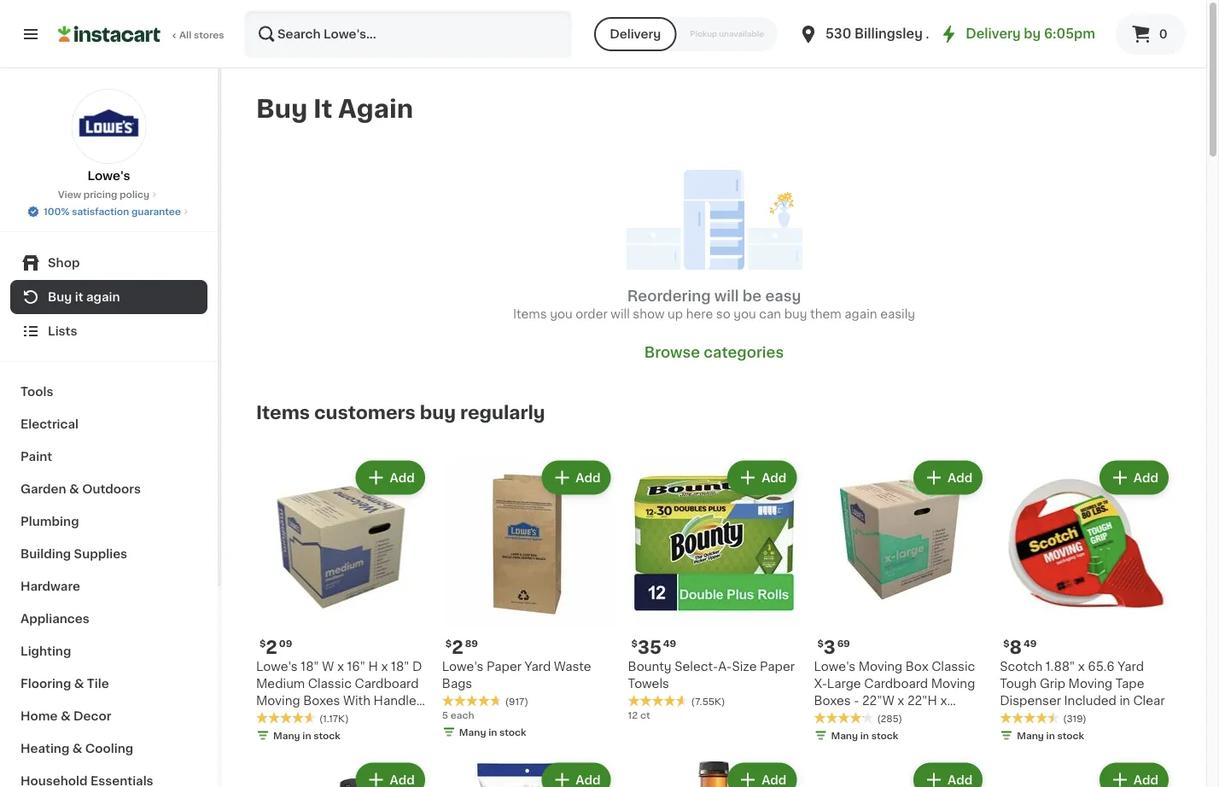 Task type: locate. For each thing, give the bounding box(es) containing it.
1 horizontal spatial classic
[[932, 661, 976, 673]]

product group containing 35
[[628, 457, 801, 722]]

delivery inside delivery button
[[610, 28, 661, 40]]

tools
[[20, 386, 53, 398]]

lowe's for lowe's 18" w x 16" h x 18" d medium classic cardboard moving boxes with handle holes
[[256, 661, 298, 673]]

items inside reordering will be easy items you order will show up here so you can buy them again easily
[[513, 308, 547, 320]]

stock down '(917)'
[[500, 728, 527, 737]]

$ up "scotch"
[[1004, 639, 1010, 649]]

delivery by 6:05pm
[[966, 28, 1096, 40]]

add
[[390, 472, 415, 484], [576, 472, 601, 484], [762, 472, 787, 484], [948, 472, 973, 484], [1134, 472, 1159, 484], [390, 774, 415, 786], [576, 774, 601, 786], [762, 774, 787, 786], [948, 774, 973, 786], [1134, 774, 1159, 786]]

will up the so
[[715, 289, 739, 303]]

lowe's for lowe's
[[88, 170, 130, 182]]

530 billingsley road button
[[799, 10, 961, 58]]

& for garden
[[69, 483, 79, 495]]

$ inside the $ 2 09
[[260, 639, 266, 649]]

1 horizontal spatial buy
[[256, 97, 308, 121]]

moving up included
[[1069, 678, 1113, 690]]

boxes inside lowe's 18" w x 16" h x 18" d medium classic cardboard moving boxes with handle holes
[[303, 695, 340, 707]]

0 horizontal spatial classic
[[308, 678, 352, 690]]

tile
[[87, 678, 109, 690]]

lowe's for lowe's paper yard waste bags
[[442, 661, 484, 673]]

x inside scotch 1.88" x 65.6 yard tough grip moving tape dispenser included in clear
[[1079, 661, 1085, 673]]

view pricing policy
[[58, 190, 150, 199]]

cardboard up 22"w
[[864, 678, 928, 690]]

& right home
[[61, 711, 71, 723]]

0 horizontal spatial items
[[256, 404, 310, 422]]

&
[[69, 483, 79, 495], [74, 678, 84, 690], [61, 711, 71, 723], [72, 743, 82, 755]]

100% satisfaction guarantee button
[[27, 202, 191, 219]]

boxes up 21.5"d
[[814, 695, 851, 707]]

can
[[760, 308, 782, 320]]

1 cardboard from the left
[[355, 678, 419, 690]]

many in stock down (1.17k) on the left bottom of page
[[273, 731, 341, 741]]

lowe's up bags
[[442, 661, 484, 673]]

easily
[[881, 308, 916, 320]]

3
[[824, 639, 836, 657]]

lowe's inside lowe's 18" w x 16" h x 18" d medium classic cardboard moving boxes with handle holes
[[256, 661, 298, 673]]

2 yard from the left
[[1118, 661, 1144, 673]]

buy down easy
[[785, 308, 808, 320]]

1 horizontal spatial 49
[[1024, 639, 1037, 649]]

paper right size
[[760, 661, 795, 673]]

$ inside $ 8 49
[[1004, 639, 1010, 649]]

0 horizontal spatial 2
[[266, 639, 277, 657]]

$ 2 09
[[260, 639, 292, 657]]

boxes up (1.17k) on the left bottom of page
[[303, 695, 340, 707]]

home & decor
[[20, 711, 111, 723]]

lowe's up large
[[814, 661, 856, 673]]

& right garden
[[69, 483, 79, 495]]

1 horizontal spatial paper
[[760, 661, 795, 673]]

you down be
[[734, 308, 757, 320]]

many down holes
[[273, 731, 300, 741]]

$ for $ 2 89
[[446, 639, 452, 649]]

1 horizontal spatial yard
[[1118, 661, 1144, 673]]

classic down w
[[308, 678, 352, 690]]

2 paper from the left
[[760, 661, 795, 673]]

(7.55k)
[[691, 697, 726, 707]]

categories
[[704, 345, 784, 360]]

$ left 09
[[260, 639, 266, 649]]

18" left d
[[391, 661, 409, 673]]

49 right 35
[[663, 639, 677, 649]]

0 horizontal spatial buy
[[48, 291, 72, 303]]

0 horizontal spatial 18"
[[301, 661, 319, 673]]

appliances
[[20, 613, 89, 625]]

0 horizontal spatial again
[[86, 291, 120, 303]]

2 $ from the left
[[446, 639, 452, 649]]

x
[[337, 661, 344, 673], [381, 661, 388, 673], [1079, 661, 1085, 673], [898, 695, 905, 707], [941, 695, 947, 707]]

1 vertical spatial buy
[[48, 291, 72, 303]]

None search field
[[244, 10, 572, 58]]

1 boxes from the left
[[303, 695, 340, 707]]

grip
[[1040, 678, 1066, 690]]

hardware link
[[10, 571, 208, 603]]

building
[[20, 548, 71, 560]]

& inside 'link'
[[74, 678, 84, 690]]

1 18" from the left
[[301, 661, 319, 673]]

1 2 from the left
[[266, 639, 277, 657]]

lowe's up view pricing policy link
[[88, 170, 130, 182]]

2 left 09
[[266, 639, 277, 657]]

stores
[[194, 30, 224, 40]]

buy left regularly
[[420, 404, 456, 422]]

0 horizontal spatial delivery
[[610, 28, 661, 40]]

$ left 69
[[818, 639, 824, 649]]

69
[[838, 639, 850, 649]]

49 inside $ 35 49
[[663, 639, 677, 649]]

again right it
[[86, 291, 120, 303]]

again
[[86, 291, 120, 303], [845, 308, 878, 320]]

stock down (319)
[[1058, 731, 1085, 741]]

yard
[[525, 661, 551, 673], [1118, 661, 1144, 673]]

dispenser
[[1000, 695, 1062, 707]]

delivery button
[[595, 17, 677, 51]]

classic right box
[[932, 661, 976, 673]]

0 vertical spatial again
[[86, 291, 120, 303]]

customers
[[314, 404, 416, 422]]

$ inside $ 3 69
[[818, 639, 824, 649]]

garden & outdoors link
[[10, 473, 208, 506]]

them
[[811, 308, 842, 320]]

stock for 3
[[872, 731, 899, 741]]

1 horizontal spatial you
[[734, 308, 757, 320]]

delivery inside the delivery by 6:05pm link
[[966, 28, 1021, 40]]

0 horizontal spatial you
[[550, 308, 573, 320]]

0 vertical spatial items
[[513, 308, 547, 320]]

$ inside $ 2 89
[[446, 639, 452, 649]]

x right 22"h
[[941, 695, 947, 707]]

x right h
[[381, 661, 388, 673]]

scotch
[[1000, 661, 1043, 673]]

waste
[[554, 661, 592, 673]]

1 49 from the left
[[663, 639, 677, 649]]

yard up tape
[[1118, 661, 1144, 673]]

& for flooring
[[74, 678, 84, 690]]

1 horizontal spatial delivery
[[966, 28, 1021, 40]]

0 horizontal spatial 49
[[663, 639, 677, 649]]

0 horizontal spatial will
[[611, 308, 630, 320]]

1 paper from the left
[[487, 661, 522, 673]]

items left order
[[513, 308, 547, 320]]

add button
[[357, 462, 423, 493], [543, 462, 609, 493], [730, 462, 795, 493], [916, 462, 981, 493], [1102, 462, 1167, 493], [357, 765, 423, 787], [543, 765, 609, 787], [730, 765, 795, 787], [916, 765, 981, 787], [1102, 765, 1167, 787]]

yard inside scotch 1.88" x 65.6 yard tough grip moving tape dispenser included in clear
[[1118, 661, 1144, 673]]

instacart logo image
[[58, 24, 161, 44]]

heating & cooling link
[[10, 733, 208, 765]]

1 horizontal spatial 18"
[[391, 661, 409, 673]]

0 horizontal spatial cardboard
[[355, 678, 419, 690]]

stock down (1.17k) on the left bottom of page
[[314, 731, 341, 741]]

lowe's inside the lowe's paper yard waste bags
[[442, 661, 484, 673]]

many in stock down the (285)
[[831, 731, 899, 741]]

in inside scotch 1.88" x 65.6 yard tough grip moving tape dispenser included in clear
[[1120, 695, 1131, 707]]

$ inside $ 35 49
[[632, 639, 638, 649]]

x-
[[814, 678, 827, 690]]

lists link
[[10, 314, 208, 348]]

$ left 89
[[446, 639, 452, 649]]

1 horizontal spatial cardboard
[[864, 678, 928, 690]]

many down 21.5"d
[[831, 731, 858, 741]]

2 left 89
[[452, 639, 463, 657]]

18" left w
[[301, 661, 319, 673]]

2 18" from the left
[[391, 661, 409, 673]]

many in stock down (319)
[[1017, 731, 1085, 741]]

0 horizontal spatial buy
[[420, 404, 456, 422]]

you left order
[[550, 308, 573, 320]]

0 horizontal spatial boxes
[[303, 695, 340, 707]]

16"
[[347, 661, 366, 673]]

2
[[266, 639, 277, 657], [452, 639, 463, 657]]

many
[[459, 728, 486, 737], [273, 731, 300, 741], [831, 731, 858, 741], [1017, 731, 1044, 741]]

2 49 from the left
[[1024, 639, 1037, 649]]

1 horizontal spatial will
[[715, 289, 739, 303]]

hardware
[[20, 581, 80, 593]]

(1.17k)
[[319, 714, 349, 724]]

outdoors
[[82, 483, 141, 495]]

2 boxes from the left
[[814, 695, 851, 707]]

items
[[513, 308, 547, 320], [256, 404, 310, 422]]

stock down the (285)
[[872, 731, 899, 741]]

0 vertical spatial classic
[[932, 661, 976, 673]]

electrical link
[[10, 408, 208, 441]]

moving down medium
[[256, 695, 300, 707]]

medium
[[256, 678, 305, 690]]

heating
[[20, 743, 69, 755]]

it
[[313, 97, 333, 121]]

0 horizontal spatial yard
[[525, 661, 551, 673]]

0 button
[[1116, 14, 1186, 55]]

1 horizontal spatial boxes
[[814, 695, 851, 707]]

0 vertical spatial buy
[[256, 97, 308, 121]]

21.5"d
[[814, 712, 853, 724]]

again right them
[[845, 308, 878, 320]]

1 vertical spatial classic
[[308, 678, 352, 690]]

4 $ from the left
[[632, 639, 638, 649]]

buy it again
[[48, 291, 120, 303]]

3 $ from the left
[[818, 639, 824, 649]]

1 yard from the left
[[525, 661, 551, 673]]

1 horizontal spatial 2
[[452, 639, 463, 657]]

x left 65.6
[[1079, 661, 1085, 673]]

garden & outdoors
[[20, 483, 141, 495]]

paint link
[[10, 441, 208, 473]]

moving
[[859, 661, 903, 673], [932, 678, 976, 690], [1069, 678, 1113, 690], [256, 695, 300, 707]]

2 2 from the left
[[452, 639, 463, 657]]

stock for 8
[[1058, 731, 1085, 741]]

reordering
[[627, 289, 711, 303]]

0 horizontal spatial paper
[[487, 661, 522, 673]]

1 vertical spatial items
[[256, 404, 310, 422]]

in for 2
[[303, 731, 311, 741]]

appliances link
[[10, 603, 208, 635]]

lowe's up medium
[[256, 661, 298, 673]]

1 you from the left
[[550, 308, 573, 320]]

will left show
[[611, 308, 630, 320]]

many down the dispenser
[[1017, 731, 1044, 741]]

49 inside $ 8 49
[[1024, 639, 1037, 649]]

$ up bounty
[[632, 639, 638, 649]]

0 vertical spatial buy
[[785, 308, 808, 320]]

1 $ from the left
[[260, 639, 266, 649]]

product group
[[256, 457, 429, 746], [442, 457, 615, 743], [628, 457, 801, 722], [814, 457, 987, 746], [1000, 457, 1173, 746], [256, 760, 429, 787], [442, 760, 615, 787], [628, 760, 801, 787], [814, 760, 987, 787], [1000, 760, 1173, 787]]

8
[[1010, 639, 1022, 657]]

d
[[413, 661, 422, 673]]

stock for 2
[[314, 731, 341, 741]]

lowe's inside lowe's moving box classic x-large cardboard moving boxes - 22"w x 22"h x 21.5"d
[[814, 661, 856, 673]]

1 vertical spatial again
[[845, 308, 878, 320]]

yard left waste
[[525, 661, 551, 673]]

100%
[[44, 207, 70, 217]]

will
[[715, 289, 739, 303], [611, 308, 630, 320]]

lowe's link
[[71, 89, 146, 184]]

paper up '(917)'
[[487, 661, 522, 673]]

stock
[[500, 728, 527, 737], [314, 731, 341, 741], [872, 731, 899, 741], [1058, 731, 1085, 741]]

in for 8
[[1047, 731, 1055, 741]]

all
[[179, 30, 192, 40]]

1 horizontal spatial again
[[845, 308, 878, 320]]

49 for 35
[[663, 639, 677, 649]]

buy
[[785, 308, 808, 320], [420, 404, 456, 422]]

paper inside the lowe's paper yard waste bags
[[487, 661, 522, 673]]

22"w
[[863, 695, 895, 707]]

cardboard up handle
[[355, 678, 419, 690]]

-
[[854, 695, 860, 707]]

classic
[[932, 661, 976, 673], [308, 678, 352, 690]]

& left tile
[[74, 678, 84, 690]]

it
[[75, 291, 83, 303]]

x up the (285)
[[898, 695, 905, 707]]

home & decor link
[[10, 700, 208, 733]]

plumbing
[[20, 516, 79, 528]]

2 cardboard from the left
[[864, 678, 928, 690]]

1 horizontal spatial buy
[[785, 308, 808, 320]]

items left customers
[[256, 404, 310, 422]]

view pricing policy link
[[58, 188, 160, 202]]

2 you from the left
[[734, 308, 757, 320]]

09
[[279, 639, 292, 649]]

1 horizontal spatial items
[[513, 308, 547, 320]]

bounty
[[628, 661, 672, 673]]

supplies
[[74, 548, 127, 560]]

5 $ from the left
[[1004, 639, 1010, 649]]

& left cooling
[[72, 743, 82, 755]]

49 right the "8"
[[1024, 639, 1037, 649]]



Task type: vqa. For each thing, say whether or not it's contained in the screenshot.
Appliances
yes



Task type: describe. For each thing, give the bounding box(es) containing it.
(917)
[[505, 697, 528, 706]]

moving up 22"h
[[932, 678, 976, 690]]

Search field
[[246, 12, 571, 56]]

scotch 1.88" x 65.6 yard tough grip moving tape dispenser included in clear
[[1000, 661, 1165, 707]]

size
[[732, 661, 757, 673]]

buy it again link
[[10, 280, 208, 314]]

lighting
[[20, 646, 71, 658]]

tough
[[1000, 678, 1037, 690]]

service type group
[[595, 17, 778, 51]]

items customers buy regularly
[[256, 404, 545, 422]]

classic inside lowe's 18" w x 16" h x 18" d medium classic cardboard moving boxes with handle holes
[[308, 678, 352, 690]]

paint
[[20, 451, 52, 463]]

many in stock for 2
[[273, 731, 341, 741]]

regularly
[[460, 404, 545, 422]]

many for 2
[[273, 731, 300, 741]]

flooring & tile link
[[10, 668, 208, 700]]

building supplies
[[20, 548, 127, 560]]

pricing
[[83, 190, 117, 199]]

a-
[[718, 661, 732, 673]]

box
[[906, 661, 929, 673]]

1 vertical spatial buy
[[420, 404, 456, 422]]

building supplies link
[[10, 538, 208, 571]]

select-
[[675, 661, 718, 673]]

all stores link
[[58, 10, 225, 58]]

& for home
[[61, 711, 71, 723]]

many in stock for 3
[[831, 731, 899, 741]]

flooring & tile
[[20, 678, 109, 690]]

35
[[638, 639, 662, 657]]

guarantee
[[131, 207, 181, 217]]

boxes inside lowe's moving box classic x-large cardboard moving boxes - 22"w x 22"h x 21.5"d
[[814, 695, 851, 707]]

shop link
[[10, 246, 208, 280]]

by
[[1024, 28, 1041, 40]]

12
[[628, 711, 638, 720]]

shop
[[48, 257, 80, 269]]

$ 8 49
[[1004, 639, 1037, 657]]

6:05pm
[[1044, 28, 1096, 40]]

delivery by 6:05pm link
[[939, 24, 1096, 44]]

w
[[322, 661, 334, 673]]

89
[[465, 639, 478, 649]]

many in stock for 8
[[1017, 731, 1085, 741]]

home
[[20, 711, 58, 723]]

lowe's for lowe's moving box classic x-large cardboard moving boxes - 22"w x 22"h x 21.5"d
[[814, 661, 856, 673]]

here
[[686, 308, 713, 320]]

road
[[926, 28, 961, 40]]

many for 8
[[1017, 731, 1044, 741]]

plumbing link
[[10, 506, 208, 538]]

lowe's moving box classic x-large cardboard moving boxes - 22"w x 22"h x 21.5"d
[[814, 661, 976, 724]]

bags
[[442, 678, 472, 690]]

12 ct
[[628, 711, 650, 720]]

1.88"
[[1046, 661, 1075, 673]]

so
[[716, 308, 731, 320]]

22"h
[[908, 695, 938, 707]]

product group containing 3
[[814, 457, 987, 746]]

buy for buy it again
[[256, 97, 308, 121]]

classic inside lowe's moving box classic x-large cardboard moving boxes - 22"w x 22"h x 21.5"d
[[932, 661, 976, 673]]

view
[[58, 190, 81, 199]]

again inside reordering will be easy items you order will show up here so you can buy them again easily
[[845, 308, 878, 320]]

$ 35 49
[[632, 639, 677, 657]]

$ 2 89
[[446, 639, 478, 657]]

paper inside bounty select-a-size paper towels
[[760, 661, 795, 673]]

many for 3
[[831, 731, 858, 741]]

5 each
[[442, 711, 475, 720]]

satisfaction
[[72, 207, 129, 217]]

browse categories
[[645, 345, 784, 360]]

1 vertical spatial will
[[611, 308, 630, 320]]

65.6
[[1088, 661, 1115, 673]]

moving inside scotch 1.88" x 65.6 yard tough grip moving tape dispenser included in clear
[[1069, 678, 1113, 690]]

& for heating
[[72, 743, 82, 755]]

in for 3
[[861, 731, 869, 741]]

$ 3 69
[[818, 639, 850, 657]]

tools link
[[10, 376, 208, 408]]

x right w
[[337, 661, 344, 673]]

billingsley
[[855, 28, 923, 40]]

flooring
[[20, 678, 71, 690]]

show
[[633, 308, 665, 320]]

cooling
[[85, 743, 133, 755]]

(285)
[[877, 714, 903, 724]]

moving up 22"w
[[859, 661, 903, 673]]

yard inside the lowe's paper yard waste bags
[[525, 661, 551, 673]]

5
[[442, 711, 448, 720]]

towels
[[628, 678, 669, 690]]

$ for $ 2 09
[[260, 639, 266, 649]]

bounty select-a-size paper towels
[[628, 661, 795, 690]]

$ for $ 3 69
[[818, 639, 824, 649]]

delivery for delivery
[[610, 28, 661, 40]]

reordering will be easy items you order will show up here so you can buy them again easily
[[513, 289, 916, 320]]

lowe's paper yard waste bags
[[442, 661, 592, 690]]

buy for buy it again
[[48, 291, 72, 303]]

lowe's logo image
[[71, 89, 146, 164]]

garden
[[20, 483, 66, 495]]

delivery for delivery by 6:05pm
[[966, 28, 1021, 40]]

buy it again
[[256, 97, 413, 121]]

lowe's 18" w x 16" h x 18" d medium classic cardboard moving boxes with handle holes
[[256, 661, 422, 724]]

included
[[1065, 695, 1117, 707]]

cardboard inside lowe's moving box classic x-large cardboard moving boxes - 22"w x 22"h x 21.5"d
[[864, 678, 928, 690]]

lists
[[48, 325, 77, 337]]

large
[[827, 678, 861, 690]]

product group containing 8
[[1000, 457, 1173, 746]]

heating & cooling
[[20, 743, 133, 755]]

moving inside lowe's 18" w x 16" h x 18" d medium classic cardboard moving boxes with handle holes
[[256, 695, 300, 707]]

many in stock down each
[[459, 728, 527, 737]]

2 for lowe's paper yard waste bags
[[452, 639, 463, 657]]

holes
[[256, 712, 291, 724]]

49 for 8
[[1024, 639, 1037, 649]]

with
[[343, 695, 371, 707]]

buy inside reordering will be easy items you order will show up here so you can buy them again easily
[[785, 308, 808, 320]]

clear
[[1134, 695, 1165, 707]]

handle
[[374, 695, 417, 707]]

many down each
[[459, 728, 486, 737]]

2 for lowe's 18" w x 16" h x 18" d medium classic cardboard moving boxes with handle holes
[[266, 639, 277, 657]]

$ for $ 35 49
[[632, 639, 638, 649]]

easy
[[766, 289, 801, 303]]

$ for $ 8 49
[[1004, 639, 1010, 649]]

cardboard inside lowe's 18" w x 16" h x 18" d medium classic cardboard moving boxes with handle holes
[[355, 678, 419, 690]]

0 vertical spatial will
[[715, 289, 739, 303]]



